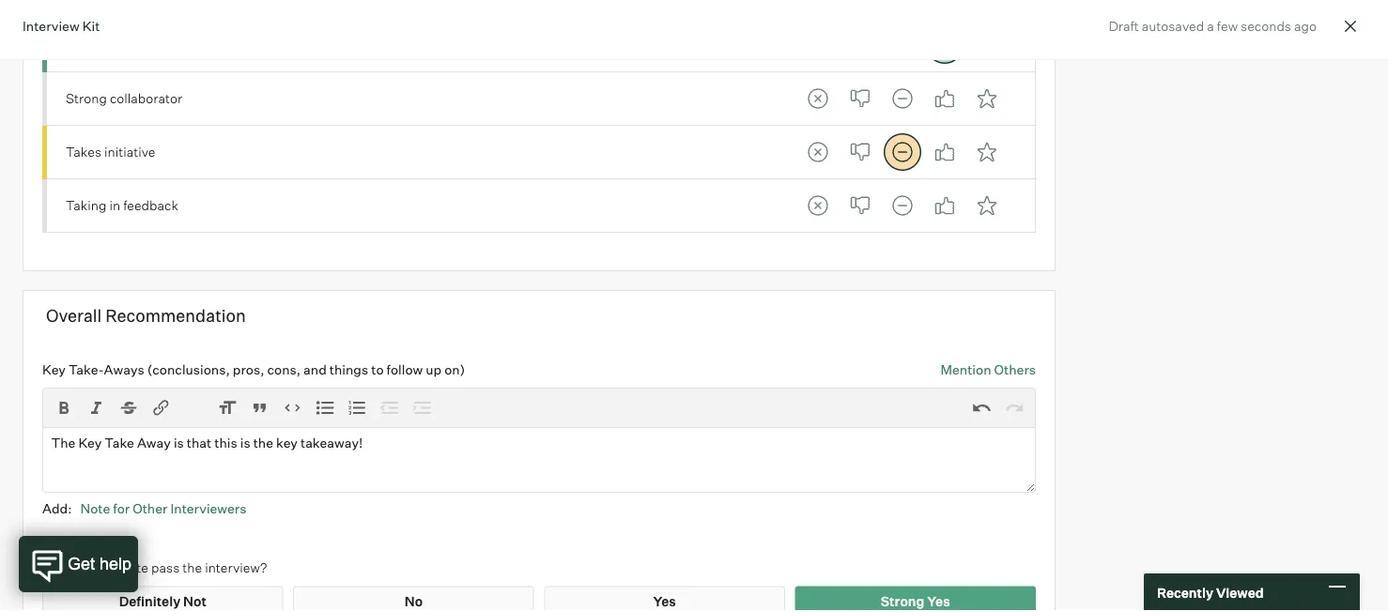 Task type: describe. For each thing, give the bounding box(es) containing it.
interviewers
[[170, 500, 247, 517]]

mixed image
[[884, 187, 922, 224]]

no
[[405, 593, 423, 610]]

ago
[[1295, 18, 1317, 34]]

1 horizontal spatial the
[[183, 560, 202, 576]]

tab list for initiative
[[799, 133, 1006, 171]]

draft
[[1109, 18, 1139, 34]]

overall
[[46, 305, 102, 326]]

1 tab list from the top
[[799, 26, 1006, 64]]

no image for collaborator
[[842, 80, 879, 117]]

key take-aways (conclusions, pros, cons, and things to follow up on)
[[42, 361, 465, 378]]

other
[[133, 500, 168, 517]]

1 mixed image from the top
[[884, 26, 922, 64]]

that
[[187, 434, 212, 451]]

mixed button for collaborator
[[884, 80, 922, 117]]

strong yes image for taking in feedback
[[969, 187, 1006, 224]]

take-
[[68, 361, 104, 378]]

0 vertical spatial key
[[42, 361, 66, 378]]

viewed
[[1217, 585, 1264, 601]]

up
[[426, 361, 442, 378]]

on)
[[445, 361, 465, 378]]

strong for strong yes
[[881, 593, 925, 610]]

yes button for initiative
[[926, 133, 964, 171]]

strong for strong collaborator
[[66, 90, 107, 107]]

the
[[51, 434, 75, 451]]

in
[[109, 197, 120, 214]]

did
[[42, 560, 63, 576]]

mention
[[941, 361, 992, 378]]

for
[[113, 500, 130, 517]]

definitely
[[119, 593, 181, 610]]

pros,
[[233, 361, 264, 378]]

strong yes button for in
[[969, 187, 1006, 224]]

take
[[105, 434, 134, 451]]

recently
[[1157, 585, 1214, 601]]

strong collaborator
[[66, 90, 182, 107]]

add:
[[42, 500, 72, 517]]

a
[[1207, 18, 1215, 34]]

taking in feedback
[[66, 197, 178, 214]]

The Key Take Away is that this is the key takeaway! text field
[[42, 427, 1036, 493]]

note
[[80, 500, 110, 517]]

mixed image for initiative
[[884, 133, 922, 171]]

to
[[371, 361, 384, 378]]

strong yes image for strong collaborator
[[969, 80, 1006, 117]]

aways
[[104, 361, 144, 378]]

strong yes image for proactive
[[969, 26, 1006, 64]]

1 no image from the top
[[842, 26, 879, 64]]

draft autosaved a few seconds ago
[[1109, 18, 1317, 34]]

mixed image for collaborator
[[884, 80, 922, 117]]

this
[[214, 434, 237, 451]]

1 yes image from the top
[[926, 26, 964, 64]]

kit
[[82, 17, 100, 34]]

definitely not image for taking in feedback
[[799, 187, 837, 224]]

note for other interviewers link
[[80, 500, 247, 517]]

things
[[330, 361, 368, 378]]

yes image for initiative
[[926, 133, 964, 171]]

few
[[1217, 18, 1238, 34]]

strong yes image for takes initiative
[[969, 133, 1006, 171]]

mixed button for in
[[884, 187, 922, 224]]

autosaved
[[1142, 18, 1205, 34]]

pass
[[151, 560, 180, 576]]

definitely not button for collaborator
[[799, 80, 837, 117]]

definitely not image for initiative
[[799, 133, 837, 171]]

proactive
[[66, 37, 122, 53]]

not
[[183, 593, 207, 610]]

mention others
[[941, 361, 1036, 378]]



Task type: vqa. For each thing, say whether or not it's contained in the screenshot.
Yes image
yes



Task type: locate. For each thing, give the bounding box(es) containing it.
interview?
[[205, 560, 267, 576]]

1 vertical spatial strong yes image
[[969, 80, 1006, 117]]

key left take-
[[42, 361, 66, 378]]

did the candidate pass the interview?
[[42, 560, 267, 576]]

definitely not image
[[799, 26, 837, 64], [799, 187, 837, 224]]

takeaway!
[[301, 434, 363, 451]]

tab list
[[799, 26, 1006, 64], [799, 80, 1006, 117], [799, 133, 1006, 171], [799, 187, 1006, 224]]

2 mixed image from the top
[[884, 80, 922, 117]]

strong yes button for collaborator
[[969, 80, 1006, 117]]

4 mixed button from the top
[[884, 187, 922, 224]]

no button for initiative
[[842, 133, 879, 171]]

1 definitely not image from the top
[[799, 80, 837, 117]]

2 strong yes image from the top
[[969, 187, 1006, 224]]

0 vertical spatial definitely not image
[[799, 80, 837, 117]]

yes button for in
[[926, 187, 964, 224]]

2 no image from the top
[[842, 80, 879, 117]]

1 vertical spatial definitely not image
[[799, 187, 837, 224]]

is right this
[[240, 434, 250, 451]]

0 vertical spatial mixed image
[[884, 26, 922, 64]]

takes
[[66, 144, 101, 160]]

strong yes button for initiative
[[969, 133, 1006, 171]]

no image for in
[[842, 187, 879, 224]]

1 vertical spatial no image
[[842, 80, 879, 117]]

2 vertical spatial mixed image
[[884, 133, 922, 171]]

definitely not image
[[799, 80, 837, 117], [799, 133, 837, 171]]

candidate
[[89, 560, 148, 576]]

0 vertical spatial no image
[[842, 26, 879, 64]]

yes button
[[926, 26, 964, 64], [926, 80, 964, 117], [926, 133, 964, 171], [926, 187, 964, 224]]

no button for collaborator
[[842, 80, 879, 117]]

definitely not button
[[799, 26, 837, 64], [799, 80, 837, 117], [799, 133, 837, 171], [799, 187, 837, 224]]

tab list for in
[[799, 187, 1006, 224]]

4 strong yes button from the top
[[969, 187, 1006, 224]]

2 definitely not button from the top
[[799, 80, 837, 117]]

4 no button from the top
[[842, 187, 879, 224]]

1 no button from the top
[[842, 26, 879, 64]]

interview kit
[[23, 17, 100, 34]]

no button for in
[[842, 187, 879, 224]]

yes image
[[926, 26, 964, 64], [926, 80, 964, 117], [926, 133, 964, 171]]

definitely not image for collaborator
[[799, 80, 837, 117]]

yes button for collaborator
[[926, 80, 964, 117]]

1 mixed button from the top
[[884, 26, 922, 64]]

takes initiative
[[66, 144, 155, 160]]

definitely not button for initiative
[[799, 133, 837, 171]]

0 horizontal spatial key
[[42, 361, 66, 378]]

key
[[276, 434, 298, 451]]

1 vertical spatial key
[[78, 434, 102, 451]]

and
[[304, 361, 327, 378]]

interview
[[23, 17, 79, 34]]

others
[[994, 361, 1036, 378]]

close image
[[1340, 15, 1362, 38]]

no image
[[842, 26, 879, 64], [842, 80, 879, 117], [842, 187, 879, 224]]

away
[[137, 434, 171, 451]]

3 yes image from the top
[[926, 133, 964, 171]]

mixed image
[[884, 26, 922, 64], [884, 80, 922, 117], [884, 133, 922, 171]]

1 yes from the left
[[653, 593, 676, 610]]

no button
[[842, 26, 879, 64], [842, 80, 879, 117], [842, 133, 879, 171], [842, 187, 879, 224]]

3 no button from the top
[[842, 133, 879, 171]]

2 yes image from the top
[[926, 80, 964, 117]]

strong yes image
[[969, 26, 1006, 64], [969, 80, 1006, 117]]

1 horizontal spatial yes
[[928, 593, 950, 610]]

the inside text box
[[253, 434, 273, 451]]

0 vertical spatial strong
[[66, 90, 107, 107]]

1 horizontal spatial strong
[[881, 593, 925, 610]]

3 yes button from the top
[[926, 133, 964, 171]]

2 horizontal spatial the
[[253, 434, 273, 451]]

mixed button
[[884, 26, 922, 64], [884, 80, 922, 117], [884, 133, 922, 171], [884, 187, 922, 224]]

yes image for collaborator
[[926, 80, 964, 117]]

3 strong yes button from the top
[[969, 133, 1006, 171]]

2 yes from the left
[[928, 593, 950, 610]]

0 horizontal spatial strong
[[66, 90, 107, 107]]

definitely not image for proactive
[[799, 26, 837, 64]]

initiative
[[104, 144, 155, 160]]

1 vertical spatial mixed image
[[884, 80, 922, 117]]

strong
[[66, 90, 107, 107], [881, 593, 925, 610]]

the left key
[[253, 434, 273, 451]]

1 definitely not image from the top
[[799, 26, 837, 64]]

4 definitely not button from the top
[[799, 187, 837, 224]]

0 horizontal spatial the
[[66, 560, 86, 576]]

4 tab list from the top
[[799, 187, 1006, 224]]

0 horizontal spatial yes
[[653, 593, 676, 610]]

0 vertical spatial definitely not image
[[799, 26, 837, 64]]

mention others link
[[941, 360, 1036, 379]]

1 horizontal spatial key
[[78, 434, 102, 451]]

2 definitely not image from the top
[[799, 133, 837, 171]]

1 definitely not button from the top
[[799, 26, 837, 64]]

1 strong yes image from the top
[[969, 133, 1006, 171]]

0 vertical spatial strong yes image
[[969, 26, 1006, 64]]

3 tab list from the top
[[799, 133, 1006, 171]]

0 vertical spatial yes image
[[926, 26, 964, 64]]

the
[[253, 434, 273, 451], [66, 560, 86, 576], [183, 560, 202, 576]]

1 strong yes image from the top
[[969, 26, 1006, 64]]

1 vertical spatial strong yes image
[[969, 187, 1006, 224]]

recommendation
[[105, 305, 246, 326]]

strong yes button
[[969, 26, 1006, 64], [969, 80, 1006, 117], [969, 133, 1006, 171], [969, 187, 1006, 224]]

2 no button from the top
[[842, 80, 879, 117]]

1 is from the left
[[174, 434, 184, 451]]

add: note for other interviewers
[[42, 500, 247, 517]]

2 yes button from the top
[[926, 80, 964, 117]]

key right the
[[78, 434, 102, 451]]

yes
[[653, 593, 676, 610], [928, 593, 950, 610]]

key
[[42, 361, 66, 378], [78, 434, 102, 451]]

strong yes
[[881, 593, 950, 610]]

1 vertical spatial yes image
[[926, 80, 964, 117]]

4 yes button from the top
[[926, 187, 964, 224]]

1 vertical spatial strong
[[881, 593, 925, 610]]

2 definitely not image from the top
[[799, 187, 837, 224]]

3 no image from the top
[[842, 187, 879, 224]]

taking
[[66, 197, 106, 214]]

key inside text box
[[78, 434, 102, 451]]

2 is from the left
[[240, 434, 250, 451]]

is
[[174, 434, 184, 451], [240, 434, 250, 451]]

0 horizontal spatial is
[[174, 434, 184, 451]]

the key take away is that this is the key takeaway!
[[51, 434, 363, 451]]

the right pass
[[183, 560, 202, 576]]

recently viewed
[[1157, 585, 1264, 601]]

the right did
[[66, 560, 86, 576]]

tab list for collaborator
[[799, 80, 1006, 117]]

2 tab list from the top
[[799, 80, 1006, 117]]

3 mixed image from the top
[[884, 133, 922, 171]]

cons,
[[267, 361, 301, 378]]

2 mixed button from the top
[[884, 80, 922, 117]]

1 horizontal spatial is
[[240, 434, 250, 451]]

3 definitely not button from the top
[[799, 133, 837, 171]]

no image
[[842, 133, 879, 171]]

seconds
[[1241, 18, 1292, 34]]

1 strong yes button from the top
[[969, 26, 1006, 64]]

strong yes image
[[969, 133, 1006, 171], [969, 187, 1006, 224]]

2 vertical spatial no image
[[842, 187, 879, 224]]

0 vertical spatial strong yes image
[[969, 133, 1006, 171]]

overall recommendation
[[46, 305, 246, 326]]

definitely not
[[119, 593, 207, 610]]

2 strong yes image from the top
[[969, 80, 1006, 117]]

mixed button for initiative
[[884, 133, 922, 171]]

1 vertical spatial definitely not image
[[799, 133, 837, 171]]

is left 'that'
[[174, 434, 184, 451]]

feedback
[[123, 197, 178, 214]]

3 mixed button from the top
[[884, 133, 922, 171]]

2 strong yes button from the top
[[969, 80, 1006, 117]]

collaborator
[[110, 90, 182, 107]]

definitely not button for in
[[799, 187, 837, 224]]

2 vertical spatial yes image
[[926, 133, 964, 171]]

follow
[[387, 361, 423, 378]]

1 yes button from the top
[[926, 26, 964, 64]]

(conclusions,
[[147, 361, 230, 378]]

yes image
[[926, 187, 964, 224]]



